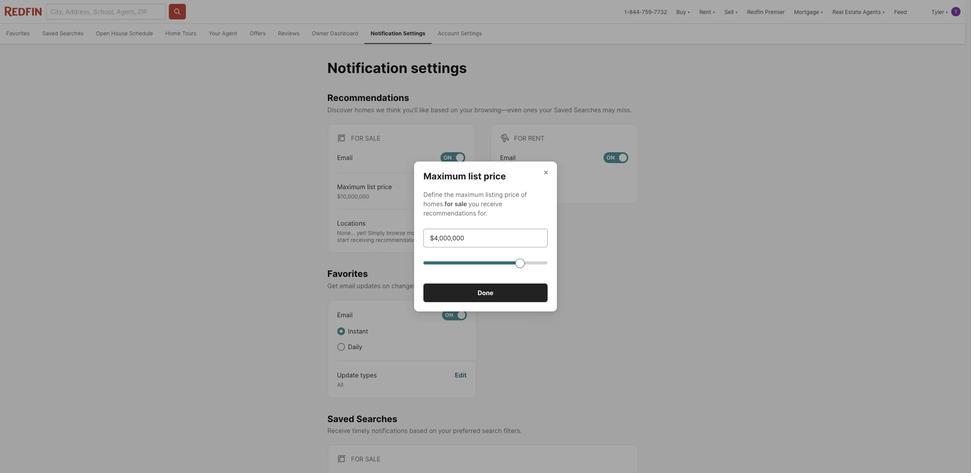 Task type: vqa. For each thing, say whether or not it's contained in the screenshot.
the right "Favorites"
yes



Task type: describe. For each thing, give the bounding box(es) containing it.
email for for sale
[[337, 154, 353, 162]]

favorites link
[[0, 24, 36, 44]]

email for for rent
[[501, 154, 516, 162]]

more
[[407, 230, 420, 236]]

offers
[[250, 30, 266, 37]]

notification settings
[[328, 59, 467, 77]]

listing
[[486, 191, 503, 199]]

settings for account settings
[[461, 30, 482, 37]]

on for sale
[[444, 154, 452, 161]]

owner
[[312, 30, 329, 37]]

redfin premier
[[748, 8, 786, 15]]

edit
[[455, 371, 467, 379]]

receive
[[481, 200, 503, 208]]

owner dashboard link
[[306, 24, 365, 44]]

recommendations
[[424, 209, 477, 217]]

list for maximum list price $10,000,000
[[367, 183, 376, 191]]

account settings link
[[432, 24, 489, 44]]

locations none... yet! simply browse more homes to start receiving recommendations.
[[337, 220, 446, 243]]

define the maximum listing price of homes
[[424, 191, 527, 208]]

your inside "saved searches receive timely notifications based on your preferred search filters."
[[439, 427, 452, 435]]

home tours
[[166, 30, 197, 37]]

preferred
[[453, 427, 481, 435]]

changes
[[392, 282, 417, 290]]

sale
[[455, 200, 468, 208]]

your
[[209, 30, 221, 37]]

notification settings
[[371, 30, 426, 37]]

the inside 'define the maximum listing price of homes'
[[445, 191, 454, 199]]

759-
[[643, 8, 655, 15]]

tours
[[182, 30, 197, 37]]

open house schedule link
[[90, 24, 159, 44]]

for
[[445, 200, 454, 208]]

1 horizontal spatial instant radio
[[501, 170, 508, 178]]

maximum list price element
[[424, 162, 516, 182]]

of
[[521, 191, 527, 199]]

updates
[[357, 282, 381, 290]]

none...
[[337, 230, 356, 236]]

house
[[111, 30, 128, 37]]

search
[[483, 427, 502, 435]]

we
[[376, 106, 385, 114]]

timely
[[353, 427, 370, 435]]

instant
[[348, 327, 368, 335]]

for rent
[[515, 134, 545, 142]]

ones
[[524, 106, 538, 114]]

saved searches link
[[36, 24, 90, 44]]

rent
[[529, 134, 545, 142]]

maximum list price
[[424, 171, 506, 182]]

saved for saved searches
[[42, 30, 58, 37]]

settings for notification settings
[[403, 30, 426, 37]]

your agent link
[[203, 24, 244, 44]]

offers link
[[244, 24, 272, 44]]

1-
[[625, 8, 630, 15]]

on inside recommendations discover homes we think you'll like based on your browsing—even ones your saved searches may miss.
[[451, 106, 458, 114]]

settings
[[411, 59, 467, 77]]

browsing—even
[[475, 106, 522, 114]]

reviews
[[278, 30, 300, 37]]

agent
[[222, 30, 238, 37]]

receive
[[328, 427, 351, 435]]

on inside favorites get email updates on changes to the homes in your favorites.
[[383, 282, 390, 290]]

in
[[459, 282, 464, 290]]

for sale
[[443, 200, 469, 208]]

price for maximum list price $10,000,000
[[378, 183, 392, 191]]

define
[[424, 191, 443, 199]]

you'll
[[403, 106, 418, 114]]

user photo image
[[952, 7, 962, 16]]

the inside favorites get email updates on changes to the homes in your favorites.
[[426, 282, 436, 290]]

notification for notification settings
[[371, 30, 402, 37]]

like
[[420, 106, 429, 114]]

844-
[[630, 8, 643, 15]]

2 for sale from the top
[[351, 455, 381, 463]]

your agent
[[209, 30, 238, 37]]

premier
[[766, 8, 786, 15]]

homes inside favorites get email updates on changes to the homes in your favorites.
[[438, 282, 457, 290]]

daily for daily radio
[[511, 186, 526, 193]]

list for maximum list price
[[469, 171, 482, 182]]

owner dashboard
[[312, 30, 359, 37]]

searches inside recommendations discover homes we think you'll like based on your browsing—even ones your saved searches may miss.
[[574, 106, 602, 114]]

open house schedule
[[96, 30, 153, 37]]

saved searches receive timely notifications based on your preferred search filters.
[[328, 414, 522, 435]]

recommendations discover homes we think you'll like based on your browsing—even ones your saved searches may miss.
[[328, 92, 633, 114]]

open
[[96, 30, 110, 37]]

think
[[387, 106, 401, 114]]

types
[[361, 371, 377, 379]]

based inside "saved searches receive timely notifications based on your preferred search filters."
[[410, 427, 428, 435]]

1-844-759-7732
[[625, 8, 668, 15]]

notification for notification settings
[[328, 59, 408, 77]]



Task type: locate. For each thing, give the bounding box(es) containing it.
1 vertical spatial list
[[367, 183, 376, 191]]

the right changes on the left bottom of the page
[[426, 282, 436, 290]]

based inside recommendations discover homes we think you'll like based on your browsing—even ones your saved searches may miss.
[[431, 106, 449, 114]]

on right like
[[451, 106, 458, 114]]

simply
[[368, 230, 385, 236]]

settings
[[403, 30, 426, 37], [461, 30, 482, 37]]

0 vertical spatial maximum
[[424, 171, 467, 182]]

saved
[[42, 30, 58, 37], [554, 106, 573, 114], [328, 414, 355, 424]]

0 horizontal spatial instant radio
[[337, 327, 345, 335]]

for
[[351, 134, 364, 142], [515, 134, 527, 142], [351, 455, 364, 463]]

0 horizontal spatial settings
[[403, 30, 426, 37]]

searches left open
[[60, 30, 84, 37]]

your inside favorites get email updates on changes to the homes in your favorites.
[[466, 282, 479, 290]]

homes inside locations none... yet! simply browse more homes to start receiving recommendations.
[[422, 230, 439, 236]]

for down discover
[[351, 134, 364, 142]]

submit search image
[[174, 8, 181, 16]]

edit button
[[455, 371, 467, 388]]

recommendations
[[328, 92, 410, 103]]

0 vertical spatial instant radio
[[501, 170, 508, 178]]

saved right ones
[[554, 106, 573, 114]]

0 horizontal spatial daily
[[348, 343, 363, 351]]

you receive recommendations for.
[[424, 200, 503, 217]]

none range field inside maximum list price dialog
[[424, 258, 548, 268]]

1 for sale from the top
[[351, 134, 381, 142]]

7732
[[655, 8, 668, 15]]

start
[[337, 236, 349, 243]]

1 horizontal spatial maximum
[[424, 171, 467, 182]]

price inside 'define the maximum listing price of homes'
[[505, 191, 520, 199]]

price for maximum list price
[[484, 171, 506, 182]]

0 vertical spatial daily
[[511, 186, 526, 193]]

1 vertical spatial the
[[426, 282, 436, 290]]

favorites inside favorites get email updates on changes to the homes in your favorites.
[[328, 269, 368, 279]]

homes left the in
[[438, 282, 457, 290]]

homes inside 'define the maximum listing price of homes'
[[424, 200, 443, 208]]

1 vertical spatial daily
[[348, 343, 363, 351]]

your
[[460, 106, 473, 114], [540, 106, 553, 114], [466, 282, 479, 290], [439, 427, 452, 435]]

to inside locations none... yet! simply browse more homes to start receiving recommendations.
[[441, 230, 446, 236]]

maximum for maximum list price $10,000,000
[[337, 183, 366, 191]]

receiving
[[351, 236, 374, 243]]

update types all
[[337, 371, 377, 388]]

price inside maximum list price $10,000,000
[[378, 183, 392, 191]]

your right ones
[[540, 106, 553, 114]]

update
[[337, 371, 359, 379]]

for down timely
[[351, 455, 364, 463]]

saved up "receive"
[[328, 414, 355, 424]]

feed
[[895, 8, 908, 15]]

saved inside "saved searches receive timely notifications based on your preferred search filters."
[[328, 414, 355, 424]]

None text field
[[430, 233, 542, 243]]

1 settings from the left
[[403, 30, 426, 37]]

email
[[337, 154, 353, 162], [501, 154, 516, 162], [337, 311, 353, 319]]

list inside maximum list price $10,000,000
[[367, 183, 376, 191]]

sale down we
[[365, 134, 381, 142]]

homes right more
[[422, 230, 439, 236]]

saved searches
[[42, 30, 84, 37]]

for sale
[[351, 134, 381, 142], [351, 455, 381, 463]]

0 vertical spatial for sale
[[351, 134, 381, 142]]

searches for saved searches receive timely notifications based on your preferred search filters.
[[357, 414, 398, 424]]

for sale down timely
[[351, 455, 381, 463]]

maximum inside dialog
[[424, 171, 467, 182]]

the
[[445, 191, 454, 199], [426, 282, 436, 290]]

1 vertical spatial searches
[[574, 106, 602, 114]]

redfin premier button
[[743, 0, 790, 23]]

favorites
[[6, 30, 30, 37], [328, 269, 368, 279]]

1 horizontal spatial searches
[[357, 414, 398, 424]]

0 horizontal spatial saved
[[42, 30, 58, 37]]

maximum list price dialog
[[415, 162, 557, 312]]

home tours link
[[159, 24, 203, 44]]

account
[[438, 30, 460, 37]]

0 vertical spatial saved
[[42, 30, 58, 37]]

$10,000,000
[[337, 193, 370, 200]]

maximum list price $10,000,000
[[337, 183, 392, 200]]

none text field inside maximum list price dialog
[[430, 233, 542, 243]]

0 vertical spatial favorites
[[6, 30, 30, 37]]

to inside favorites get email updates on changes to the homes in your favorites.
[[419, 282, 424, 290]]

account settings
[[438, 30, 482, 37]]

1 vertical spatial price
[[378, 183, 392, 191]]

2 vertical spatial price
[[505, 191, 520, 199]]

schedule
[[129, 30, 153, 37]]

to right changes on the left bottom of the page
[[419, 282, 424, 290]]

your left preferred
[[439, 427, 452, 435]]

list up maximum
[[469, 171, 482, 182]]

to down recommendations
[[441, 230, 446, 236]]

discover
[[328, 106, 353, 114]]

done
[[478, 289, 494, 297]]

daily right daily radio
[[511, 186, 526, 193]]

0 horizontal spatial the
[[426, 282, 436, 290]]

browse
[[387, 230, 406, 236]]

1 horizontal spatial settings
[[461, 30, 482, 37]]

feed button
[[890, 0, 928, 23]]

homes down recommendations
[[355, 106, 375, 114]]

saved for saved searches receive timely notifications based on your preferred search filters.
[[328, 414, 355, 424]]

favorites for favorites get email updates on changes to the homes in your favorites.
[[328, 269, 368, 279]]

filters.
[[504, 427, 522, 435]]

daily right daily option
[[348, 343, 363, 351]]

sale
[[365, 134, 381, 142], [365, 455, 381, 463]]

favorites.
[[481, 282, 509, 290]]

on inside "saved searches receive timely notifications based on your preferred search filters."
[[430, 427, 437, 435]]

maximum
[[424, 171, 467, 182], [337, 183, 366, 191]]

1 horizontal spatial saved
[[328, 414, 355, 424]]

based right like
[[431, 106, 449, 114]]

1 vertical spatial instant radio
[[337, 327, 345, 335]]

2 vertical spatial searches
[[357, 414, 398, 424]]

0 vertical spatial notification
[[371, 30, 402, 37]]

get
[[328, 282, 338, 290]]

1-844-759-7732 link
[[625, 8, 668, 15]]

1 vertical spatial on
[[383, 282, 390, 290]]

0 vertical spatial list
[[469, 171, 482, 182]]

1 vertical spatial sale
[[365, 455, 381, 463]]

1 horizontal spatial the
[[445, 191, 454, 199]]

None range field
[[424, 258, 548, 268]]

1 vertical spatial notification
[[328, 59, 408, 77]]

locations
[[337, 220, 366, 227]]

2 horizontal spatial searches
[[574, 106, 602, 114]]

0 horizontal spatial searches
[[60, 30, 84, 37]]

reviews link
[[272, 24, 306, 44]]

Daily radio
[[337, 343, 345, 351]]

1 horizontal spatial to
[[441, 230, 446, 236]]

your left "browsing—even"
[[460, 106, 473, 114]]

notifications
[[372, 427, 408, 435]]

price
[[484, 171, 506, 182], [378, 183, 392, 191], [505, 191, 520, 199]]

0 vertical spatial based
[[431, 106, 449, 114]]

1 horizontal spatial list
[[469, 171, 482, 182]]

yet!
[[357, 230, 367, 236]]

on for rent
[[607, 154, 615, 161]]

for left rent at right top
[[515, 134, 527, 142]]

notification up recommendations
[[328, 59, 408, 77]]

maximum up the define
[[424, 171, 467, 182]]

0 horizontal spatial to
[[419, 282, 424, 290]]

0 vertical spatial on
[[451, 106, 458, 114]]

redfin
[[748, 8, 764, 15]]

on
[[444, 154, 452, 161], [607, 154, 615, 161], [445, 312, 454, 318]]

0 horizontal spatial maximum
[[337, 183, 366, 191]]

all
[[337, 381, 344, 388]]

1 horizontal spatial favorites
[[328, 269, 368, 279]]

settings left the account
[[403, 30, 426, 37]]

settings right the account
[[461, 30, 482, 37]]

on
[[451, 106, 458, 114], [383, 282, 390, 290], [430, 427, 437, 435]]

your right the in
[[466, 282, 479, 290]]

for sale down we
[[351, 134, 381, 142]]

on right updates
[[383, 282, 390, 290]]

sale down timely
[[365, 455, 381, 463]]

notification settings link
[[365, 24, 432, 44]]

2 sale from the top
[[365, 455, 381, 463]]

the up for in the left of the page
[[445, 191, 454, 199]]

0 vertical spatial searches
[[60, 30, 84, 37]]

None checkbox
[[442, 310, 467, 321]]

maximum
[[456, 191, 484, 199]]

0 vertical spatial sale
[[365, 134, 381, 142]]

favorites get email updates on changes to the homes in your favorites.
[[328, 269, 509, 290]]

daily for daily option
[[348, 343, 363, 351]]

2 settings from the left
[[461, 30, 482, 37]]

searches
[[60, 30, 84, 37], [574, 106, 602, 114], [357, 414, 398, 424]]

Daily radio
[[501, 186, 508, 193]]

recommendations.
[[376, 236, 424, 243]]

0 vertical spatial to
[[441, 230, 446, 236]]

2 vertical spatial on
[[430, 427, 437, 435]]

to
[[441, 230, 446, 236], [419, 282, 424, 290]]

1 vertical spatial favorites
[[328, 269, 368, 279]]

homes down the define
[[424, 200, 443, 208]]

favorites for favorites
[[6, 30, 30, 37]]

1 vertical spatial to
[[419, 282, 424, 290]]

dashboard
[[331, 30, 359, 37]]

home
[[166, 30, 181, 37]]

maximum up the $10,000,000
[[337, 183, 366, 191]]

searches for saved searches
[[60, 30, 84, 37]]

None checkbox
[[441, 152, 466, 163], [604, 152, 629, 163], [441, 152, 466, 163], [604, 152, 629, 163]]

2 horizontal spatial saved
[[554, 106, 573, 114]]

done button
[[424, 284, 548, 302]]

1 vertical spatial saved
[[554, 106, 573, 114]]

email
[[340, 282, 355, 290]]

notification
[[371, 30, 402, 37], [328, 59, 408, 77]]

2 horizontal spatial on
[[451, 106, 458, 114]]

0 vertical spatial the
[[445, 191, 454, 199]]

1 vertical spatial maximum
[[337, 183, 366, 191]]

Instant radio
[[501, 170, 508, 178], [337, 327, 345, 335]]

searches inside saved searches link
[[60, 30, 84, 37]]

1 horizontal spatial based
[[431, 106, 449, 114]]

1 sale from the top
[[365, 134, 381, 142]]

0 horizontal spatial based
[[410, 427, 428, 435]]

0 vertical spatial price
[[484, 171, 506, 182]]

list up the $10,000,000
[[367, 183, 376, 191]]

saved inside recommendations discover homes we think you'll like based on your browsing—even ones your saved searches may miss.
[[554, 106, 573, 114]]

maximum inside maximum list price $10,000,000
[[337, 183, 366, 191]]

maximum for maximum list price
[[424, 171, 467, 182]]

daily
[[511, 186, 526, 193], [348, 343, 363, 351]]

instant radio up daily radio
[[501, 170, 508, 178]]

2 vertical spatial saved
[[328, 414, 355, 424]]

notification up notification settings
[[371, 30, 402, 37]]

1 horizontal spatial on
[[430, 427, 437, 435]]

for.
[[478, 209, 488, 217]]

1 horizontal spatial daily
[[511, 186, 526, 193]]

1 vertical spatial based
[[410, 427, 428, 435]]

instant radio up daily option
[[337, 327, 345, 335]]

may
[[603, 106, 616, 114]]

miss.
[[617, 106, 633, 114]]

0 horizontal spatial favorites
[[6, 30, 30, 37]]

you
[[469, 200, 480, 208]]

searches up notifications
[[357, 414, 398, 424]]

0 horizontal spatial list
[[367, 183, 376, 191]]

homes inside recommendations discover homes we think you'll like based on your browsing—even ones your saved searches may miss.
[[355, 106, 375, 114]]

searches left may
[[574, 106, 602, 114]]

on left preferred
[[430, 427, 437, 435]]

0 horizontal spatial on
[[383, 282, 390, 290]]

saved right favorites link on the left of page
[[42, 30, 58, 37]]

searches inside "saved searches receive timely notifications based on your preferred search filters."
[[357, 414, 398, 424]]

list inside dialog
[[469, 171, 482, 182]]

based right notifications
[[410, 427, 428, 435]]

1 vertical spatial for sale
[[351, 455, 381, 463]]



